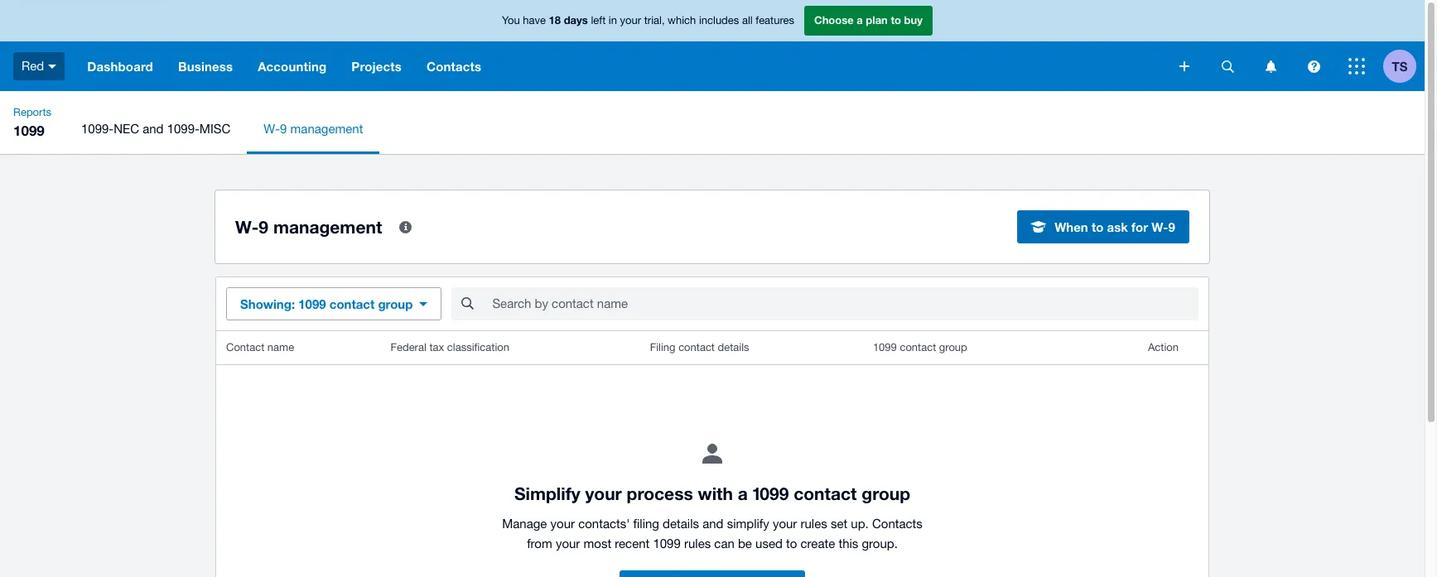 Task type: describe. For each thing, give the bounding box(es) containing it.
reports 1099
[[13, 106, 51, 139]]

1 1099- from the left
[[81, 122, 114, 136]]

1 horizontal spatial group
[[862, 484, 910, 504]]

manage your contacts' filing details and simplify your rules set up. contacts from your most recent 1099 rules can be used to create this group.
[[502, 517, 923, 551]]

with
[[698, 484, 733, 504]]

simplify
[[727, 517, 769, 531]]

choose a plan to buy
[[814, 13, 923, 27]]

0 horizontal spatial svg image
[[1179, 61, 1189, 71]]

0 vertical spatial to
[[891, 13, 901, 27]]

1 horizontal spatial svg image
[[1307, 60, 1320, 72]]

projects
[[351, 59, 402, 74]]

your right from
[[556, 537, 580, 551]]

1099-nec and 1099-misc link
[[65, 104, 247, 154]]

ts button
[[1383, 41, 1425, 91]]

your up from
[[550, 517, 575, 531]]

1 horizontal spatial w-
[[264, 122, 280, 136]]

classification
[[447, 341, 509, 354]]

federal
[[391, 341, 426, 354]]

used
[[755, 537, 783, 551]]

w-9 management information image
[[389, 210, 422, 244]]

menu containing 1099-nec and 1099-misc
[[65, 104, 1425, 154]]

banner containing ts
[[0, 0, 1425, 91]]

18
[[549, 13, 561, 27]]

days
[[564, 13, 588, 27]]

svg image inside red popup button
[[48, 64, 57, 69]]

1099 inside manage your contacts' filing details and simplify your rules set up. contacts from your most recent 1099 rules can be used to create this group.
[[653, 537, 681, 551]]

filing
[[633, 517, 659, 531]]

plan
[[866, 13, 888, 27]]

action
[[1148, 341, 1179, 354]]

1099 inside reports 1099
[[13, 122, 45, 139]]

process
[[627, 484, 693, 504]]

business
[[178, 59, 233, 74]]

details inside manage your contacts' filing details and simplify your rules set up. contacts from your most recent 1099 rules can be used to create this group.
[[663, 517, 699, 531]]

to inside button
[[1092, 219, 1104, 234]]

in
[[609, 14, 617, 27]]

0 horizontal spatial rules
[[684, 537, 711, 551]]

filing contact details
[[650, 341, 749, 354]]

dashboard link
[[75, 41, 166, 91]]

when to ask for w-9 button
[[1017, 210, 1189, 244]]

this
[[839, 537, 858, 551]]

have
[[523, 14, 546, 27]]

federal tax classification
[[391, 341, 509, 354]]

a inside list of 1099 contacts element
[[738, 484, 748, 504]]

w-9 management inside menu
[[264, 122, 363, 136]]

1 horizontal spatial rules
[[801, 517, 827, 531]]

9 inside menu
[[280, 122, 287, 136]]

contacts button
[[414, 41, 494, 91]]

2 horizontal spatial group
[[939, 341, 967, 354]]

contacts inside manage your contacts' filing details and simplify your rules set up. contacts from your most recent 1099 rules can be used to create this group.
[[872, 517, 923, 531]]

management inside menu
[[290, 122, 363, 136]]

contact name
[[226, 341, 294, 354]]

1 horizontal spatial a
[[857, 13, 863, 27]]

contacts inside dropdown button
[[427, 59, 481, 74]]

when to ask for w-9
[[1055, 219, 1175, 234]]

your up the contacts'
[[585, 484, 622, 504]]

9 inside button
[[1168, 219, 1175, 234]]

name
[[267, 341, 294, 354]]

business button
[[166, 41, 245, 91]]

all
[[742, 14, 753, 27]]

when
[[1055, 219, 1088, 234]]

trial,
[[644, 14, 665, 27]]



Task type: vqa. For each thing, say whether or not it's contained in the screenshot.
'Dashboard' link
yes



Task type: locate. For each thing, give the bounding box(es) containing it.
red
[[22, 59, 44, 73]]

1 horizontal spatial to
[[891, 13, 901, 27]]

1 horizontal spatial details
[[718, 341, 749, 354]]

nec
[[114, 122, 139, 136]]

and up can
[[703, 517, 723, 531]]

0 horizontal spatial a
[[738, 484, 748, 504]]

accounting button
[[245, 41, 339, 91]]

0 vertical spatial a
[[857, 13, 863, 27]]

1099-nec and 1099-misc
[[81, 122, 231, 136]]

9 right for
[[1168, 219, 1175, 234]]

management down accounting
[[290, 122, 363, 136]]

1099 right "showing:"
[[298, 297, 326, 311]]

0 horizontal spatial 9
[[259, 217, 268, 237]]

rules left can
[[684, 537, 711, 551]]

1 vertical spatial rules
[[684, 537, 711, 551]]

1099- right nec
[[167, 122, 199, 136]]

w-9 management
[[264, 122, 363, 136], [235, 217, 382, 237]]

list of 1099 contacts element
[[216, 331, 1208, 577]]

1099 down reports link
[[13, 122, 45, 139]]

you
[[502, 14, 520, 27]]

simplify
[[514, 484, 580, 504]]

filing
[[650, 341, 675, 354]]

w- right for
[[1151, 219, 1168, 234]]

w-9 management up "showing: 1099 contact group"
[[235, 217, 382, 237]]

0 vertical spatial details
[[718, 341, 749, 354]]

be
[[738, 537, 752, 551]]

contacts right projects
[[427, 59, 481, 74]]

rules
[[801, 517, 827, 531], [684, 537, 711, 551]]

left
[[591, 14, 606, 27]]

and inside manage your contacts' filing details and simplify your rules set up. contacts from your most recent 1099 rules can be used to create this group.
[[703, 517, 723, 531]]

red button
[[0, 41, 75, 91]]

w- up "showing:"
[[235, 217, 259, 237]]

2 vertical spatial to
[[786, 537, 797, 551]]

you have 18 days left in your trial, which includes all features
[[502, 13, 794, 27]]

1099 inside popup button
[[298, 297, 326, 311]]

up.
[[851, 517, 869, 531]]

w-9 management link
[[247, 104, 380, 154]]

1 vertical spatial w-9 management
[[235, 217, 382, 237]]

ask
[[1107, 219, 1128, 234]]

group.
[[862, 537, 898, 551]]

1099 contact group
[[873, 341, 967, 354]]

showing:
[[240, 297, 295, 311]]

1099 up "simplify"
[[753, 484, 789, 504]]

set
[[831, 517, 848, 531]]

0 vertical spatial contacts
[[427, 59, 481, 74]]

and right nec
[[143, 122, 164, 136]]

misc
[[199, 122, 231, 136]]

can
[[714, 537, 735, 551]]

9 down accounting
[[280, 122, 287, 136]]

a
[[857, 13, 863, 27], [738, 484, 748, 504]]

banner
[[0, 0, 1425, 91]]

1099- right reports 1099
[[81, 122, 114, 136]]

0 vertical spatial rules
[[801, 517, 827, 531]]

0 horizontal spatial 1099-
[[81, 122, 114, 136]]

a right with
[[738, 484, 748, 504]]

management
[[290, 122, 363, 136], [273, 217, 382, 237]]

projects button
[[339, 41, 414, 91]]

recent
[[615, 537, 650, 551]]

dashboard
[[87, 59, 153, 74]]

management up "showing: 1099 contact group"
[[273, 217, 382, 237]]

0 horizontal spatial and
[[143, 122, 164, 136]]

showing: 1099 contact group button
[[226, 287, 442, 321]]

1 vertical spatial management
[[273, 217, 382, 237]]

2 horizontal spatial to
[[1092, 219, 1104, 234]]

features
[[756, 14, 794, 27]]

9 up "showing:"
[[259, 217, 268, 237]]

buy
[[904, 13, 923, 27]]

contacts'
[[578, 517, 630, 531]]

create
[[801, 537, 835, 551]]

simplify your process with a 1099 contact group
[[514, 484, 910, 504]]

0 horizontal spatial details
[[663, 517, 699, 531]]

1 horizontal spatial 1099-
[[167, 122, 199, 136]]

0 horizontal spatial group
[[378, 297, 413, 311]]

1 vertical spatial details
[[663, 517, 699, 531]]

w-
[[264, 122, 280, 136], [235, 217, 259, 237], [1151, 219, 1168, 234]]

svg image
[[1307, 60, 1320, 72], [1179, 61, 1189, 71]]

1 vertical spatial contacts
[[872, 517, 923, 531]]

contact inside popup button
[[329, 297, 375, 311]]

includes
[[699, 14, 739, 27]]

0 vertical spatial management
[[290, 122, 363, 136]]

1 horizontal spatial 9
[[280, 122, 287, 136]]

2 horizontal spatial w-
[[1151, 219, 1168, 234]]

2 1099- from the left
[[167, 122, 199, 136]]

9
[[280, 122, 287, 136], [259, 217, 268, 237], [1168, 219, 1175, 234]]

a left the plan
[[857, 13, 863, 27]]

w-9 management down accounting
[[264, 122, 363, 136]]

reports link
[[7, 104, 58, 121]]

contacts
[[427, 59, 481, 74], [872, 517, 923, 531]]

manage
[[502, 517, 547, 531]]

tax
[[429, 341, 444, 354]]

1 horizontal spatial contacts
[[872, 517, 923, 531]]

0 vertical spatial group
[[378, 297, 413, 311]]

0 vertical spatial and
[[143, 122, 164, 136]]

1099
[[13, 122, 45, 139], [298, 297, 326, 311], [873, 341, 897, 354], [753, 484, 789, 504], [653, 537, 681, 551]]

choose
[[814, 13, 854, 27]]

w- inside button
[[1151, 219, 1168, 234]]

w- right misc
[[264, 122, 280, 136]]

1099 down search by contact name 'field'
[[873, 341, 897, 354]]

svg image
[[1348, 58, 1365, 75], [1221, 60, 1234, 72], [1265, 60, 1276, 72], [48, 64, 57, 69]]

showing: 1099 contact group
[[240, 297, 413, 311]]

1 horizontal spatial and
[[703, 517, 723, 531]]

0 horizontal spatial contacts
[[427, 59, 481, 74]]

menu
[[65, 104, 1425, 154]]

to
[[891, 13, 901, 27], [1092, 219, 1104, 234], [786, 537, 797, 551]]

2 vertical spatial group
[[862, 484, 910, 504]]

and
[[143, 122, 164, 136], [703, 517, 723, 531]]

and inside menu
[[143, 122, 164, 136]]

your
[[620, 14, 641, 27], [585, 484, 622, 504], [550, 517, 575, 531], [773, 517, 797, 531], [556, 537, 580, 551]]

1 vertical spatial and
[[703, 517, 723, 531]]

1099 down filing
[[653, 537, 681, 551]]

for
[[1131, 219, 1148, 234]]

reports
[[13, 106, 51, 118]]

your right "in"
[[620, 14, 641, 27]]

contact
[[329, 297, 375, 311], [678, 341, 715, 354], [900, 341, 936, 354], [794, 484, 857, 504]]

your inside "you have 18 days left in your trial, which includes all features"
[[620, 14, 641, 27]]

to left ask
[[1092, 219, 1104, 234]]

2 horizontal spatial 9
[[1168, 219, 1175, 234]]

1 vertical spatial a
[[738, 484, 748, 504]]

to inside manage your contacts' filing details and simplify your rules set up. contacts from your most recent 1099 rules can be used to create this group.
[[786, 537, 797, 551]]

rules up create
[[801, 517, 827, 531]]

group inside popup button
[[378, 297, 413, 311]]

to left buy
[[891, 13, 901, 27]]

ts
[[1392, 58, 1408, 73]]

details
[[718, 341, 749, 354], [663, 517, 699, 531]]

most
[[584, 537, 611, 551]]

1 vertical spatial group
[[939, 341, 967, 354]]

1099-
[[81, 122, 114, 136], [167, 122, 199, 136]]

Search by contact name field
[[491, 288, 1199, 320]]

contact
[[226, 341, 264, 354]]

your up used
[[773, 517, 797, 531]]

0 horizontal spatial w-
[[235, 217, 259, 237]]

which
[[668, 14, 696, 27]]

from
[[527, 537, 552, 551]]

1 vertical spatial to
[[1092, 219, 1104, 234]]

to right used
[[786, 537, 797, 551]]

0 vertical spatial w-9 management
[[264, 122, 363, 136]]

0 horizontal spatial to
[[786, 537, 797, 551]]

contacts up group.
[[872, 517, 923, 531]]

accounting
[[258, 59, 327, 74]]

group
[[378, 297, 413, 311], [939, 341, 967, 354], [862, 484, 910, 504]]



